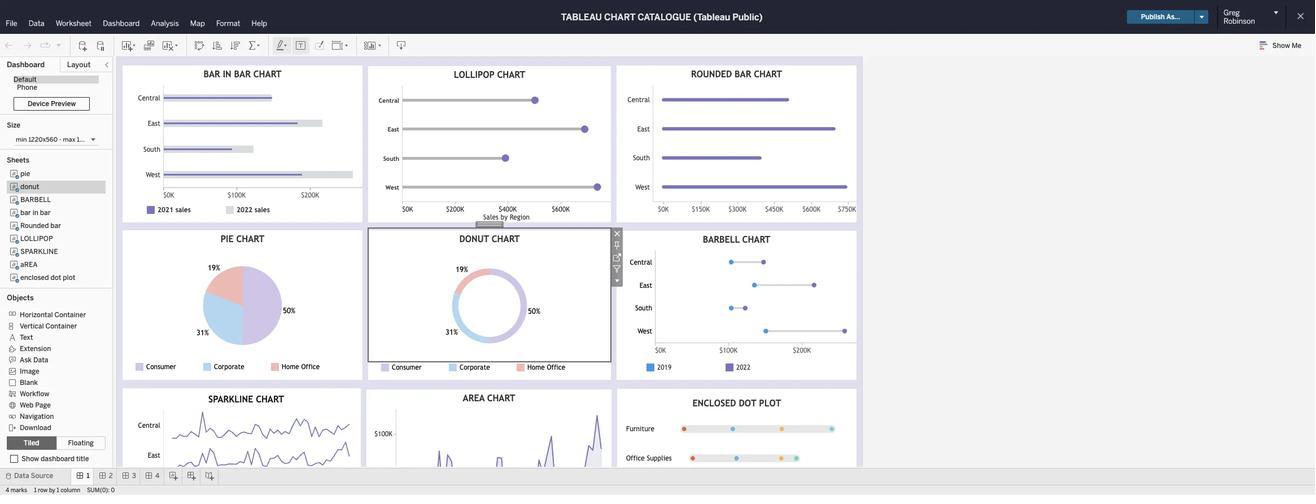 Task type: vqa. For each thing, say whether or not it's contained in the screenshot.
East, Region. Press Space to toggle selection. Press Escape to go back to the left margin. Use arrow keys to navigate headers text field
yes



Task type: describe. For each thing, give the bounding box(es) containing it.
navigation
[[20, 413, 54, 421]]

Furniture, Category. Press Space to toggle selection. Press Escape to go back to the left margin. Use arrow keys to navigate headers text field
[[623, 415, 673, 444]]

consumer for corporate option to the right
[[392, 364, 422, 372]]

use as filter image
[[611, 263, 623, 275]]

device preview
[[28, 100, 76, 108]]

publish as... button
[[1127, 10, 1194, 24]]

redo image
[[21, 40, 33, 51]]

show for show me
[[1273, 42, 1290, 50]]

me
[[1292, 42, 1302, 50]]

greg robinson
[[1224, 8, 1255, 25]]

min 1220x560 - max 1320x960
[[16, 136, 106, 143]]

1 row by 1 column
[[34, 487, 80, 494]]

1 horizontal spatial 1
[[57, 487, 59, 494]]

totals image
[[248, 40, 261, 51]]

navigation option
[[7, 411, 97, 422]]

bar right rounded
[[50, 222, 61, 230]]

extension option
[[7, 343, 97, 354]]

lollipop for lollipop chart
[[454, 69, 495, 80]]

lollipop for lollipop
[[20, 235, 53, 243]]

2019
[[657, 364, 672, 372]]

consumer option for corporate option to the right
[[380, 362, 447, 373]]

fix height image
[[611, 239, 623, 251]]

2022 sales
[[237, 206, 270, 214]]

source
[[31, 472, 53, 480]]

tableau
[[561, 12, 602, 22]]

chart for sparkline chart
[[256, 394, 284, 405]]

data for data source
[[14, 472, 29, 480]]

office for home office option associated with corporate option to the right
[[547, 364, 565, 372]]

device
[[28, 100, 49, 108]]

1 horizontal spatial corporate option
[[447, 362, 515, 373]]

chart for barbell chart
[[742, 234, 771, 245]]

0
[[111, 487, 115, 494]]

web page option
[[7, 399, 97, 411]]

0 horizontal spatial corporate option
[[202, 361, 269, 373]]

enclosed
[[20, 274, 49, 282]]

east, region. press space to toggle selection. press escape to go back to the left margin. use arrow keys to navigate headers text field for rounded bar chart
[[617, 115, 653, 143]]

public)
[[733, 12, 763, 22]]

vertical container option
[[7, 320, 97, 332]]

rounded bar chart
[[691, 69, 782, 80]]

home office for leftmost corporate option home office option
[[282, 363, 320, 371]]

2 bar from the left
[[234, 69, 251, 80]]

sparkline chart
[[208, 394, 284, 405]]

east, region. press space to toggle selection. press escape to go back to the left margin. use arrow keys to navigate headers text field for lollipop chart
[[368, 115, 402, 144]]

file
[[6, 19, 17, 28]]

by
[[49, 487, 55, 494]]

greg
[[1224, 8, 1240, 17]]

0 vertical spatial dashboard
[[103, 19, 140, 28]]

sum(0):
[[87, 487, 110, 494]]

tableau chart catalogue (tableau public)
[[561, 12, 763, 22]]

2022 option
[[724, 362, 803, 373]]

bar in bar chart
[[204, 69, 282, 80]]

2022 for 2022
[[736, 364, 751, 372]]

format
[[216, 19, 240, 28]]

column
[[61, 487, 80, 494]]

robinson
[[1224, 17, 1255, 25]]

home office option for corporate option to the right
[[515, 362, 583, 373]]

objects list box
[[7, 306, 106, 433]]

corporate for leftmost corporate option
[[214, 363, 244, 371]]

central, region. press space to toggle selection. press escape to go back to the left margin. use arrow keys to navigate headers text field for lollipop chart
[[368, 86, 402, 115]]

1320x960
[[77, 136, 106, 143]]

central, region. press space to toggle selection. press escape to go back to the left margin. use arrow keys to navigate headers text field for rounded bar chart
[[617, 85, 653, 115]]

donut chart
[[459, 234, 520, 245]]

download image
[[396, 40, 407, 51]]

1 bar from the left
[[204, 69, 220, 80]]

highlight image
[[276, 40, 289, 51]]

data inside option
[[33, 356, 48, 364]]

2022 for 2022 sales
[[237, 206, 253, 214]]

device preview button
[[14, 97, 90, 111]]

area chart
[[463, 393, 515, 404]]

go to sheet image
[[611, 251, 623, 263]]

South, Region. Press Space to toggle selection. Press Escape to go back to the left margin. Use arrow keys to navigate headers text field
[[617, 297, 655, 320]]

barbell for barbell chart
[[703, 234, 740, 245]]

objects
[[7, 294, 34, 302]]

marks
[[11, 487, 27, 494]]

chart for area chart
[[487, 393, 515, 404]]

catalogue
[[638, 12, 691, 22]]

in
[[33, 209, 38, 217]]

ask
[[20, 356, 32, 364]]

bar left in
[[20, 209, 31, 217]]

2021
[[158, 206, 173, 214]]

swap rows and columns image
[[194, 40, 205, 51]]

rounded bar
[[20, 222, 61, 230]]

analysis
[[151, 19, 179, 28]]

blank
[[20, 379, 38, 387]]

image option
[[7, 365, 97, 377]]

worksheet
[[56, 19, 92, 28]]

donut
[[459, 234, 489, 245]]

web
[[20, 401, 34, 409]]

2021 sales
[[158, 206, 191, 214]]

ask data option
[[7, 354, 97, 365]]

lollipop chart
[[454, 69, 525, 80]]

1 for 1 row by 1 column
[[34, 487, 36, 494]]

enclosed dot plot
[[693, 398, 781, 409]]

show me button
[[1255, 37, 1312, 54]]

consumer for leftmost corporate option
[[146, 363, 176, 371]]

map
[[190, 19, 205, 28]]

3 bar from the left
[[735, 69, 751, 80]]

east, region. press space to toggle selection. press escape to go back to the left margin. use arrow keys to navigate headers text field for barbell chart
[[617, 274, 655, 297]]

in
[[223, 69, 231, 80]]

row
[[38, 487, 48, 494]]

2019 option
[[645, 362, 724, 373]]

consumer option for leftmost corporate option
[[134, 361, 202, 373]]

2022 sales option
[[224, 204, 303, 216]]

2 vertical spatial east, region. press space to toggle selection. press escape to go back to the left margin. use arrow keys to navigate headers text field
[[134, 441, 163, 470]]

list box containing pie
[[7, 168, 106, 285]]

preview
[[51, 100, 76, 108]]

donut
[[20, 183, 39, 191]]

default
[[14, 76, 37, 84]]

floating
[[68, 439, 94, 447]]

rounded
[[20, 222, 49, 230]]

enclosed
[[693, 398, 736, 409]]

1 for 1
[[87, 472, 90, 480]]

office for leftmost corporate option home office option
[[301, 363, 320, 371]]

container for horizontal container
[[54, 311, 86, 319]]

home office for home office option associated with corporate option to the right
[[527, 364, 565, 372]]

dot
[[50, 274, 61, 282]]

plot
[[759, 398, 781, 409]]

1220x560
[[28, 136, 58, 143]]

title
[[76, 455, 89, 463]]



Task type: locate. For each thing, give the bounding box(es) containing it.
1 horizontal spatial central, region. press space to toggle selection. press escape to go back to the left margin. use arrow keys to navigate headers text field
[[617, 251, 655, 274]]

rounded
[[691, 69, 732, 80]]

South, Region. Press Space to toggle selection. Press Escape to go back to the left margin. Use arrow keys to navigate headers text field
[[123, 137, 163, 162], [617, 143, 653, 173], [368, 144, 402, 173]]

0 horizontal spatial home office option
[[269, 361, 337, 373]]

sparkline
[[20, 248, 58, 256], [208, 394, 253, 405]]

new data source image
[[77, 40, 89, 51]]

1 horizontal spatial consumer
[[392, 364, 422, 372]]

0 horizontal spatial sales
[[175, 206, 191, 214]]

2022 inside option
[[237, 206, 253, 214]]

sparkline for sparkline chart
[[208, 394, 253, 405]]

barbell
[[20, 196, 51, 204], [703, 234, 740, 245]]

1 vertical spatial 4
[[6, 487, 9, 494]]

2
[[109, 472, 113, 480]]

central, region. press space to toggle selection. press escape to go back to the left margin. use arrow keys to navigate headers text field down duplicate icon
[[123, 85, 163, 111]]

2022 up pie chart
[[237, 206, 253, 214]]

chart
[[604, 12, 635, 22], [253, 69, 282, 80], [754, 69, 782, 80], [497, 69, 525, 80], [236, 234, 264, 245], [492, 234, 520, 245], [742, 234, 771, 245], [487, 393, 515, 404], [256, 394, 284, 405]]

Central, Region. Press Space to toggle selection. Press Escape to go back to the left margin. Use arrow keys to navigate headers text field
[[123, 85, 163, 111], [617, 251, 655, 274]]

show dashboard title
[[21, 455, 89, 463]]

central, region. press space to toggle selection. press escape to go back to the left margin. use arrow keys to navigate headers text field for barbell chart
[[617, 251, 655, 274]]

chart for donut chart
[[492, 234, 520, 245]]

pause auto updates image
[[95, 40, 107, 51]]

2022
[[237, 206, 253, 214], [736, 364, 751, 372]]

application
[[113, 56, 1314, 495]]

0 horizontal spatial home
[[282, 363, 299, 371]]

home for home office option associated with corporate option to the right
[[527, 364, 545, 372]]

1 horizontal spatial home office option
[[515, 362, 583, 373]]

sales up pie chart
[[255, 206, 270, 214]]

west, region. press space to toggle selection. press escape to go back to the left margin. use arrow keys to navigate headers text field for lollipop chart
[[368, 173, 402, 202]]

home office
[[282, 363, 320, 371], [527, 364, 565, 372]]

home office option for leftmost corporate option
[[269, 361, 337, 373]]

0 vertical spatial barbell
[[20, 196, 51, 204]]

new worksheet image
[[121, 40, 137, 51]]

replay animation image left new data source icon
[[55, 42, 62, 48]]

0 horizontal spatial south, region. press space to toggle selection. press escape to go back to the left margin. use arrow keys to navigate headers text field
[[123, 137, 163, 162]]

home
[[282, 363, 299, 371], [527, 364, 545, 372]]

sales inside option
[[175, 206, 191, 214]]

2 sales from the left
[[255, 206, 270, 214]]

1 horizontal spatial west, region. press space to toggle selection. press escape to go back to the left margin. use arrow keys to navigate headers text field
[[368, 173, 402, 202]]

tiled
[[24, 439, 39, 447]]

sales for 2021 sales
[[175, 206, 191, 214]]

central, region. press space to toggle selection. press escape to go back to the left margin. use arrow keys to navigate headers text field up more options image
[[617, 251, 655, 274]]

1 vertical spatial central, region. press space to toggle selection. press escape to go back to the left margin. use arrow keys to navigate headers text field
[[617, 251, 655, 274]]

sparkline for sparkline
[[20, 248, 58, 256]]

1 vertical spatial container
[[45, 322, 77, 330]]

4 left "marks"
[[6, 487, 9, 494]]

1 horizontal spatial sparkline
[[208, 394, 253, 405]]

show for show dashboard title
[[21, 455, 39, 463]]

sales inside option
[[255, 206, 270, 214]]

consumer
[[146, 363, 176, 371], [392, 364, 422, 372]]

0 horizontal spatial bar
[[204, 69, 220, 80]]

page
[[35, 401, 51, 409]]

0 horizontal spatial 1
[[34, 487, 36, 494]]

4 right 3
[[155, 472, 160, 480]]

1 vertical spatial 2022
[[736, 364, 751, 372]]

central, region. press space to toggle selection. press escape to go back to the left margin. use arrow keys to navigate headers text field for bar in bar chart
[[123, 85, 163, 111]]

phone
[[17, 84, 37, 91]]

-
[[59, 136, 61, 143]]

remove from dashboard image
[[611, 228, 623, 239]]

text
[[20, 334, 33, 342]]

1 horizontal spatial home
[[527, 364, 545, 372]]

show/hide cards image
[[364, 40, 382, 51]]

corporate up sparkline chart
[[214, 363, 244, 371]]

1 vertical spatial lollipop
[[20, 235, 53, 243]]

horizontal container
[[20, 311, 86, 319]]

application containing bar in bar chart
[[113, 56, 1314, 495]]

0 vertical spatial 4
[[155, 472, 160, 480]]

1 vertical spatial east, region. press space to toggle selection. press escape to go back to the left margin. use arrow keys to navigate headers text field
[[617, 274, 655, 297]]

0 horizontal spatial west, region. press space to toggle selection. press escape to go back to the left margin. use arrow keys to navigate headers text field
[[123, 162, 163, 188]]

bar
[[204, 69, 220, 80], [234, 69, 251, 80], [735, 69, 751, 80]]

replay animation image
[[40, 40, 51, 51], [55, 42, 62, 48]]

0 horizontal spatial corporate
[[214, 363, 244, 371]]

0 horizontal spatial show
[[21, 455, 39, 463]]

horizontal container option
[[7, 309, 97, 320]]

extension
[[20, 345, 51, 353]]

office
[[301, 363, 320, 371], [547, 364, 565, 372]]

1 horizontal spatial central, region. press space to toggle selection. press escape to go back to the left margin. use arrow keys to navigate headers text field
[[368, 86, 402, 115]]

collapse image
[[103, 62, 110, 68]]

show left me
[[1273, 42, 1290, 50]]

home office option
[[269, 361, 337, 373], [515, 362, 583, 373]]

1 horizontal spatial show
[[1273, 42, 1290, 50]]

data for data
[[29, 19, 44, 28]]

1 down title
[[87, 472, 90, 480]]

1 horizontal spatial dashboard
[[103, 19, 140, 28]]

1 sales from the left
[[175, 206, 191, 214]]

1 vertical spatial barbell
[[703, 234, 740, 245]]

Office Supplies, Category. Press Space to toggle selection. Press Escape to go back to the left margin. Use arrow keys to navigate headers text field
[[623, 444, 673, 473]]

corporate
[[214, 363, 244, 371], [460, 364, 490, 372]]

min
[[16, 136, 27, 143]]

2 horizontal spatial bar
[[735, 69, 751, 80]]

1 vertical spatial sparkline
[[208, 394, 253, 405]]

sales right "2021"
[[175, 206, 191, 214]]

0 horizontal spatial consumer option
[[134, 361, 202, 373]]

chart for lollipop chart
[[497, 69, 525, 80]]

0 horizontal spatial lollipop
[[20, 235, 53, 243]]

dashboard
[[41, 455, 75, 463]]

0 horizontal spatial consumer
[[146, 363, 176, 371]]

list box
[[7, 168, 106, 285]]

4 for 4 marks
[[6, 487, 9, 494]]

format workbook image
[[313, 40, 325, 51]]

bar right in
[[234, 69, 251, 80]]

0 horizontal spatial dashboard
[[7, 60, 45, 69]]

2 horizontal spatial central, region. press space to toggle selection. press escape to go back to the left margin. use arrow keys to navigate headers text field
[[617, 85, 653, 115]]

0 vertical spatial 2022
[[237, 206, 253, 214]]

show me
[[1273, 42, 1302, 50]]

default phone
[[14, 76, 37, 91]]

dashboard up new worksheet image
[[103, 19, 140, 28]]

vertical
[[20, 322, 44, 330]]

2021 sales option
[[145, 204, 224, 216]]

0 horizontal spatial barbell
[[20, 196, 51, 204]]

(tableau
[[694, 12, 730, 22]]

chart for pie chart
[[236, 234, 264, 245]]

1
[[87, 472, 90, 480], [34, 487, 36, 494], [57, 487, 59, 494]]

corporate up area
[[460, 364, 490, 372]]

0 vertical spatial data
[[29, 19, 44, 28]]

1 horizontal spatial 4
[[155, 472, 160, 480]]

corporate option up sparkline chart
[[202, 361, 269, 373]]

undo image
[[3, 40, 15, 51]]

0 vertical spatial container
[[54, 311, 86, 319]]

barbell chart
[[703, 234, 771, 245]]

duplicate image
[[143, 40, 155, 51]]

south, region. press space to toggle selection. press escape to go back to the left margin. use arrow keys to navigate headers text field for bar
[[123, 137, 163, 162]]

bar right "rounded" at right top
[[735, 69, 751, 80]]

1 horizontal spatial barbell
[[703, 234, 740, 245]]

fit image
[[332, 40, 350, 51]]

layout
[[67, 60, 91, 69]]

2 horizontal spatial 1
[[87, 472, 90, 480]]

0 horizontal spatial sparkline
[[20, 248, 58, 256]]

0 vertical spatial sparkline
[[20, 248, 58, 256]]

data down extension
[[33, 356, 48, 364]]

size
[[7, 121, 20, 129]]

corporate option
[[202, 361, 269, 373], [447, 362, 515, 373]]

show down tiled
[[21, 455, 39, 463]]

dot
[[739, 398, 757, 409]]

pie
[[221, 234, 234, 245]]

corporate for corporate option to the right
[[460, 364, 490, 372]]

image
[[20, 368, 39, 375]]

1 vertical spatial dashboard
[[7, 60, 45, 69]]

togglestate option group
[[7, 437, 106, 450]]

0 horizontal spatial central, region. press space to toggle selection. press escape to go back to the left margin. use arrow keys to navigate headers text field
[[134, 411, 163, 441]]

4 for 4
[[155, 472, 160, 480]]

text option
[[7, 332, 97, 343]]

East, Region. Press Space to toggle selection. Press Escape to go back to the left margin. Use arrow keys to navigate headers text field
[[123, 111, 163, 137], [368, 115, 402, 144]]

home for leftmost corporate option home office option
[[282, 363, 299, 371]]

container for vertical container
[[45, 322, 77, 330]]

lollipop
[[454, 69, 495, 80], [20, 235, 53, 243]]

0 horizontal spatial office
[[301, 363, 320, 371]]

1 vertical spatial data
[[33, 356, 48, 364]]

4
[[155, 472, 160, 480], [6, 487, 9, 494]]

bar left in
[[204, 69, 220, 80]]

0 vertical spatial show
[[1273, 42, 1290, 50]]

1 horizontal spatial home office
[[527, 364, 565, 372]]

pie
[[20, 170, 30, 178]]

1 horizontal spatial bar
[[234, 69, 251, 80]]

data source
[[14, 472, 53, 480]]

south, region. press space to toggle selection. press escape to go back to the left margin. use arrow keys to navigate headers text field for lollipop
[[368, 144, 402, 173]]

0 horizontal spatial 2022
[[237, 206, 253, 214]]

help
[[252, 19, 267, 28]]

0 horizontal spatial 4
[[6, 487, 9, 494]]

publish as...
[[1141, 13, 1180, 21]]

0 horizontal spatial east, region. press space to toggle selection. press escape to go back to the left margin. use arrow keys to navigate headers text field
[[123, 111, 163, 137]]

sheets
[[7, 156, 29, 164]]

container up vertical container option
[[54, 311, 86, 319]]

download option
[[7, 422, 97, 433]]

plot
[[63, 274, 75, 282]]

dashboard
[[103, 19, 140, 28], [7, 60, 45, 69]]

1 horizontal spatial office
[[547, 364, 565, 372]]

1 vertical spatial show
[[21, 455, 39, 463]]

data up "marks"
[[14, 472, 29, 480]]

East, Region. Press Space to toggle selection. Press Escape to go back to the left margin. Use arrow keys to navigate headers text field
[[617, 115, 653, 143], [617, 274, 655, 297], [134, 441, 163, 470]]

0 horizontal spatial home office
[[282, 363, 320, 371]]

West, Region. Press Space to toggle selection. Press Escape to go back to the left margin. Use arrow keys to navigate headers text field
[[123, 162, 163, 188], [368, 173, 402, 202], [617, 173, 653, 202]]

east, region. press space to toggle selection. press escape to go back to the left margin. use arrow keys to navigate headers text field for bar in bar chart
[[123, 111, 163, 137]]

container inside option
[[45, 322, 77, 330]]

dashboard up default
[[7, 60, 45, 69]]

1 left row
[[34, 487, 36, 494]]

0 horizontal spatial central, region. press space to toggle selection. press escape to go back to the left margin. use arrow keys to navigate headers text field
[[123, 85, 163, 111]]

barbell for barbell
[[20, 196, 51, 204]]

bar right in
[[40, 209, 51, 217]]

west, region. press space to toggle selection. press escape to go back to the left margin. use arrow keys to navigate headers text field for rounded bar chart
[[617, 173, 653, 202]]

container inside option
[[54, 311, 86, 319]]

1 horizontal spatial replay animation image
[[55, 42, 62, 48]]

area
[[463, 393, 485, 404]]

1 right by
[[57, 487, 59, 494]]

marks. press enter to open the view data window.. use arrow keys to navigate data visualization elements. image
[[163, 85, 363, 188], [653, 85, 857, 202], [402, 86, 611, 202], [123, 250, 363, 361], [368, 250, 611, 362], [655, 251, 857, 343], [396, 409, 612, 495], [163, 411, 359, 495], [673, 415, 851, 495]]

chart for tableau chart catalogue (tableau public)
[[604, 12, 635, 22]]

1 horizontal spatial consumer option
[[380, 362, 447, 373]]

2 horizontal spatial west, region. press space to toggle selection. press escape to go back to the left margin. use arrow keys to navigate headers text field
[[617, 173, 653, 202]]

west, region. press space to toggle selection. press escape to go back to the left margin. use arrow keys to navigate headers text field for bar in bar chart
[[123, 162, 163, 188]]

show inside button
[[1273, 42, 1290, 50]]

sort segment descending by 0 image
[[230, 40, 241, 51]]

3
[[132, 472, 136, 480]]

sort segment ascending by 0 image
[[212, 40, 223, 51]]

4 marks
[[6, 487, 27, 494]]

area
[[20, 261, 38, 269]]

horizontal
[[20, 311, 53, 319]]

1 horizontal spatial corporate
[[460, 364, 490, 372]]

2 horizontal spatial south, region. press space to toggle selection. press escape to go back to the left margin. use arrow keys to navigate headers text field
[[617, 143, 653, 173]]

data up redo image
[[29, 19, 44, 28]]

2 vertical spatial data
[[14, 472, 29, 480]]

download
[[20, 424, 51, 432]]

enclosed dot plot
[[20, 274, 75, 282]]

ask data
[[20, 356, 48, 364]]

pie chart
[[221, 234, 264, 245]]

corporate option up area
[[447, 362, 515, 373]]

West, Region. Press Space to toggle selection. Press Escape to go back to the left margin. Use arrow keys to navigate headers text field
[[617, 320, 655, 343]]

workflow
[[20, 390, 49, 398]]

clear sheet image
[[162, 40, 180, 51]]

replay animation image right redo image
[[40, 40, 51, 51]]

as...
[[1167, 13, 1180, 21]]

web page
[[20, 401, 51, 409]]

1 horizontal spatial lollipop
[[454, 69, 495, 80]]

sales
[[175, 206, 191, 214], [255, 206, 270, 214]]

0 vertical spatial lollipop
[[454, 69, 495, 80]]

1 horizontal spatial south, region. press space to toggle selection. press escape to go back to the left margin. use arrow keys to navigate headers text field
[[368, 144, 402, 173]]

blank option
[[7, 377, 97, 388]]

consumer option
[[134, 361, 202, 373], [380, 362, 447, 373]]

1 horizontal spatial sales
[[255, 206, 270, 214]]

Central, Region. Press Space to toggle selection. Press Escape to go back to the left margin. Use arrow keys to navigate headers text field
[[617, 85, 653, 115], [368, 86, 402, 115], [134, 411, 163, 441]]

south, region. press space to toggle selection. press escape to go back to the left margin. use arrow keys to navigate headers text field for rounded
[[617, 143, 653, 173]]

1 horizontal spatial east, region. press space to toggle selection. press escape to go back to the left margin. use arrow keys to navigate headers text field
[[368, 115, 402, 144]]

hide mark labels image
[[295, 40, 307, 51]]

container down horizontal container
[[45, 322, 77, 330]]

0 vertical spatial central, region. press space to toggle selection. press escape to go back to the left margin. use arrow keys to navigate headers text field
[[123, 85, 163, 111]]

1 horizontal spatial 2022
[[736, 364, 751, 372]]

more options image
[[611, 275, 623, 287]]

sales for 2022 sales
[[255, 206, 270, 214]]

2022 up dot
[[736, 364, 751, 372]]

0 vertical spatial east, region. press space to toggle selection. press escape to go back to the left margin. use arrow keys to navigate headers text field
[[617, 115, 653, 143]]

sum(0): 0
[[87, 487, 115, 494]]

vertical container
[[20, 322, 77, 330]]

2022 inside option
[[736, 364, 751, 372]]

workflow option
[[7, 388, 97, 399]]

0 horizontal spatial replay animation image
[[40, 40, 51, 51]]

publish
[[1141, 13, 1165, 21]]

max
[[63, 136, 75, 143]]

data
[[29, 19, 44, 28], [33, 356, 48, 364], [14, 472, 29, 480]]

bar in bar
[[20, 209, 51, 217]]



